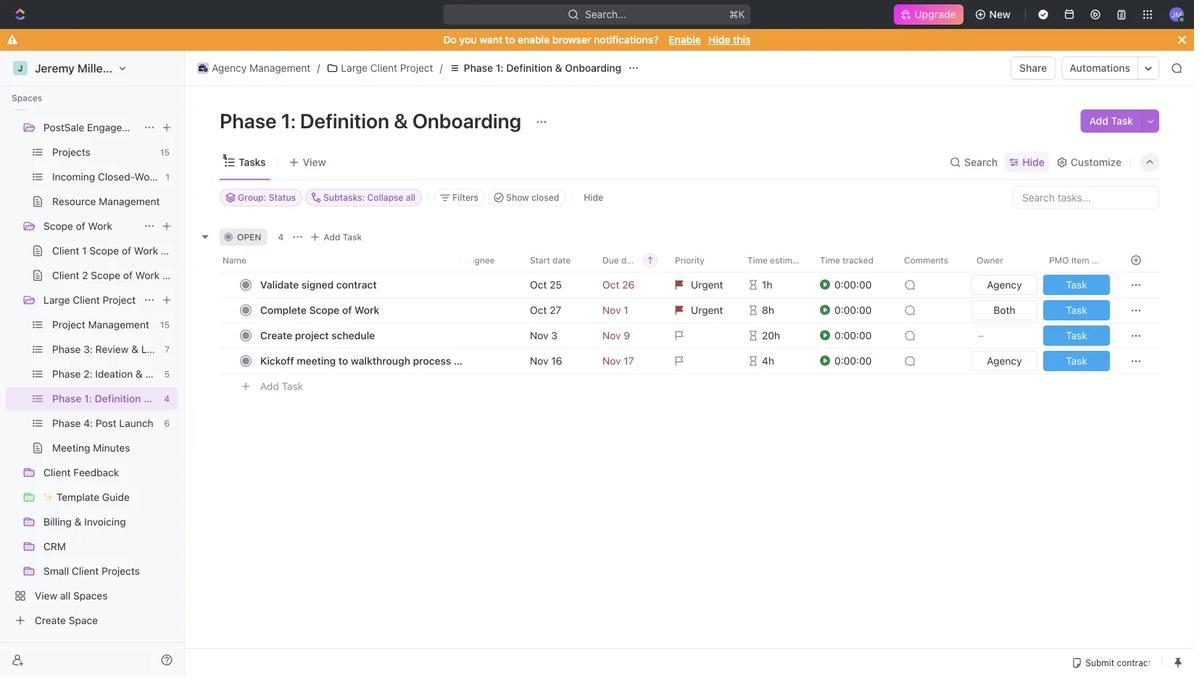 Task type: describe. For each thing, give the bounding box(es) containing it.
✨
[[44, 491, 54, 503]]

won
[[135, 171, 156, 183]]

20h
[[762, 329, 781, 341]]

1 / from the left
[[317, 62, 320, 74]]

1 horizontal spatial phase 1: definition & onboarding link
[[446, 59, 625, 77]]

0:00:00 button for 4h
[[820, 348, 896, 374]]

kickoff
[[260, 355, 294, 367]]

0:00:00 for 4h
[[835, 355, 872, 367]]

due date
[[603, 255, 640, 265]]

0 vertical spatial phase 1: definition & onboarding
[[464, 62, 622, 74]]

name
[[223, 255, 247, 265]]

time estimate
[[748, 255, 806, 265]]

priority
[[675, 255, 705, 265]]

–
[[979, 329, 984, 341]]

task button for 8h
[[1041, 297, 1113, 323]]

sidebar navigation
[[0, 0, 210, 678]]

space
[[69, 615, 98, 627]]

6
[[164, 419, 170, 429]]

time tracked
[[820, 255, 874, 265]]

docs for client 1 scope of work docs
[[161, 245, 185, 257]]

complete
[[260, 304, 307, 316]]

– button
[[969, 322, 1041, 349]]

scope of work link
[[44, 215, 138, 238]]

2
[[82, 269, 88, 281]]

search...
[[585, 8, 627, 20]]

new
[[990, 8, 1011, 20]]

create space
[[35, 615, 98, 627]]

agency button for 4h
[[969, 348, 1041, 374]]

view all spaces link
[[6, 585, 176, 608]]

hide button
[[1006, 152, 1050, 173]]

date for due date
[[622, 255, 640, 265]]

item
[[1072, 255, 1090, 265]]

1 vertical spatial project
[[103, 294, 136, 306]]

show
[[506, 193, 529, 203]]

validate signed contract
[[260, 279, 377, 291]]

complete scope of work
[[260, 304, 380, 316]]

do you want to enable browser notifications? enable hide this
[[444, 34, 751, 46]]

0 vertical spatial agency management link
[[194, 59, 314, 77]]

add task for the top add task "button"
[[1090, 115, 1134, 127]]

walkthrough
[[351, 355, 411, 367]]

add task for the bottom add task "button"
[[260, 380, 303, 392]]

project management link
[[52, 313, 155, 337]]

start
[[530, 255, 550, 265]]

notifications?
[[594, 34, 659, 46]]

2 / from the left
[[440, 62, 443, 74]]

task button for 20h
[[1041, 322, 1113, 349]]

phase for 4
[[52, 393, 82, 405]]

guide
[[102, 491, 130, 503]]

0 vertical spatial large
[[341, 62, 368, 74]]

closed-
[[98, 171, 135, 183]]

small client projects
[[44, 565, 140, 577]]

meeting minutes link
[[52, 437, 176, 460]]

7
[[165, 345, 170, 355]]

automations button
[[1063, 57, 1138, 79]]

1 vertical spatial large client project link
[[44, 289, 138, 312]]

invoicing
[[84, 516, 126, 528]]

1 horizontal spatial large client project link
[[323, 59, 437, 77]]

scope down scope of work 'link'
[[89, 245, 119, 257]]

phase 4: post launch link
[[52, 412, 158, 435]]

client 1 scope of work docs link
[[52, 239, 185, 263]]

due
[[603, 255, 619, 265]]

client 1 scope of work docs
[[52, 245, 185, 257]]

of up client 2 scope of work docs
[[122, 245, 131, 257]]

template
[[56, 491, 99, 503]]

create space link
[[6, 609, 176, 633]]

incoming closed-won deals
[[52, 171, 184, 183]]

enable
[[669, 34, 701, 46]]

scope inside 'link'
[[44, 220, 73, 232]]

group: status
[[238, 193, 296, 203]]

projects inside small client projects link
[[102, 565, 140, 577]]

1 vertical spatial add task button
[[306, 228, 368, 246]]

resource
[[52, 195, 96, 207]]

1h button
[[739, 272, 812, 298]]

jeremy
[[35, 61, 75, 75]]

create for create project schedule
[[260, 329, 292, 341]]

view button
[[284, 152, 331, 173]]

billing & invoicing link
[[44, 511, 176, 534]]

1 horizontal spatial definition
[[300, 108, 390, 132]]

time for time estimate
[[748, 255, 768, 265]]

to inside kickoff meeting to walkthrough process with client link
[[339, 355, 348, 367]]

both
[[994, 304, 1016, 316]]

spaces inside view all spaces link
[[73, 590, 108, 602]]

Search tasks... text field
[[1014, 187, 1159, 209]]

postsale engagements
[[44, 122, 151, 133]]

phase 3: review & launch link
[[52, 338, 176, 361]]

project
[[295, 329, 329, 341]]

✨ template guide
[[44, 491, 130, 503]]

management inside 'link'
[[88, 319, 149, 331]]

project inside 'link'
[[52, 319, 85, 331]]

tree inside sidebar navigation
[[6, 0, 210, 633]]

phase 4: post launch
[[52, 417, 153, 429]]

kickoff meeting to walkthrough process with client
[[260, 355, 503, 367]]

1 horizontal spatial business time image
[[199, 65, 208, 72]]

large client project inside 'tree'
[[44, 294, 136, 306]]

meeting
[[52, 442, 90, 454]]

phase down you at top left
[[464, 62, 493, 74]]

pmo item type button
[[1041, 248, 1113, 272]]

new button
[[970, 3, 1020, 26]]

view for view
[[303, 156, 326, 168]]

1 horizontal spatial 1:
[[281, 108, 296, 132]]

1 vertical spatial add
[[324, 232, 340, 242]]

crm
[[44, 541, 66, 553]]

of down client 1 scope of work docs link
[[123, 269, 133, 281]]

1 horizontal spatial to
[[506, 34, 515, 46]]

urgent for 1h
[[691, 279, 723, 291]]

large inside 'tree'
[[44, 294, 70, 306]]

work inside 'link'
[[88, 220, 112, 232]]

0 horizontal spatial agency management link
[[35, 91, 176, 115]]

phase up tasks
[[220, 108, 277, 132]]

validate signed contract link
[[257, 274, 471, 295]]

feedback
[[73, 467, 119, 479]]

start date button
[[522, 248, 594, 272]]

urgent button for 1h
[[667, 272, 739, 298]]

1 horizontal spatial all
[[406, 193, 416, 203]]

automations
[[1070, 62, 1131, 74]]

1h
[[762, 279, 773, 291]]

1 vertical spatial launch
[[119, 417, 153, 429]]

4h button
[[739, 348, 812, 374]]

signed
[[302, 279, 334, 291]]

type
[[1092, 255, 1112, 265]]

& inside phase 2: ideation & production link
[[136, 368, 143, 380]]

0 vertical spatial large client project
[[341, 62, 434, 74]]

process
[[413, 355, 451, 367]]

jm button
[[1166, 3, 1189, 26]]

filters
[[453, 193, 479, 203]]

projects link
[[52, 141, 155, 164]]

1 vertical spatial phase 1: definition & onboarding
[[220, 108, 526, 132]]

crm link
[[44, 535, 176, 559]]

start date
[[530, 255, 571, 265]]

want
[[480, 34, 503, 46]]

& inside phase 3: review & launch link
[[131, 343, 139, 355]]

✨ template guide link
[[44, 486, 176, 509]]

agency inside 'tree'
[[35, 97, 70, 109]]

1 vertical spatial onboarding
[[413, 108, 522, 132]]

scope right 2
[[91, 269, 120, 281]]

phase 3: review & launch
[[52, 343, 176, 355]]

create for create space
[[35, 615, 66, 627]]



Task type: vqa. For each thing, say whether or not it's contained in the screenshot.
Team Space link
no



Task type: locate. For each thing, give the bounding box(es) containing it.
phase 1: definition & onboarding link down enable
[[446, 59, 625, 77]]

2 date from the left
[[622, 255, 640, 265]]

billing
[[44, 516, 72, 528]]

4 task button from the top
[[1041, 348, 1113, 374]]

0 horizontal spatial 1
[[82, 245, 87, 257]]

client feedback
[[44, 467, 119, 479]]

urgent button
[[667, 272, 739, 298], [667, 297, 739, 323]]

1 horizontal spatial 1
[[166, 172, 170, 182]]

0 horizontal spatial business time image
[[15, 99, 26, 107]]

spaces down tara shultz's workspace, , element
[[12, 93, 42, 103]]

0 horizontal spatial agency management
[[35, 97, 134, 109]]

incoming
[[52, 171, 95, 183]]

urgent button down priority
[[667, 272, 739, 298]]

work down resource management
[[88, 220, 112, 232]]

1 vertical spatial urgent
[[691, 304, 723, 316]]

phase for 7
[[52, 343, 81, 355]]

4 up the 6
[[164, 394, 170, 404]]

with
[[454, 355, 474, 367]]

1: down "2:"
[[84, 393, 92, 405]]

all
[[406, 193, 416, 203], [60, 590, 71, 602]]

0:00:00
[[835, 279, 872, 291], [835, 304, 872, 316], [835, 329, 872, 341], [835, 355, 872, 367]]

pmo item type
[[1050, 255, 1112, 265]]

1 vertical spatial docs
[[162, 269, 186, 281]]

1 vertical spatial business time image
[[15, 99, 26, 107]]

3:
[[84, 343, 93, 355]]

date inside due date dropdown button
[[622, 255, 640, 265]]

0:00:00 button for 8h
[[820, 297, 896, 323]]

launch
[[141, 343, 176, 355], [119, 417, 153, 429]]

0 vertical spatial launch
[[141, 343, 176, 355]]

pmo
[[1050, 255, 1069, 265]]

2 horizontal spatial project
[[400, 62, 434, 74]]

projects up incoming
[[52, 146, 91, 158]]

customize button
[[1052, 152, 1127, 173]]

business time image
[[199, 65, 208, 72], [15, 99, 26, 107]]

launch right post
[[119, 417, 153, 429]]

tracked
[[843, 255, 874, 265]]

all inside sidebar navigation
[[60, 590, 71, 602]]

projects
[[52, 146, 91, 158], [102, 565, 140, 577]]

1 vertical spatial create
[[35, 615, 66, 627]]

agency button up both
[[969, 272, 1041, 298]]

0 vertical spatial add task button
[[1081, 110, 1142, 133]]

15 up 7
[[160, 320, 170, 330]]

2 task button from the top
[[1041, 297, 1113, 323]]

15 for projects
[[160, 147, 170, 157]]

2 urgent button from the top
[[667, 297, 739, 323]]

add for the bottom add task "button"
[[260, 380, 279, 392]]

project management
[[52, 319, 149, 331]]

create down view all spaces
[[35, 615, 66, 627]]

4 right open
[[278, 232, 284, 242]]

task button for 4h
[[1041, 348, 1113, 374]]

4 0:00:00 from the top
[[835, 355, 872, 367]]

view for view all spaces
[[35, 590, 57, 602]]

incoming closed-won deals link
[[52, 165, 184, 189]]

0:00:00 for 1h
[[835, 279, 872, 291]]

create project schedule
[[260, 329, 375, 341]]

1 vertical spatial 1:
[[281, 108, 296, 132]]

phase 2: ideation & production link
[[52, 363, 197, 386]]

client 2 scope of work docs link
[[52, 264, 186, 287]]

work
[[88, 220, 112, 232], [134, 245, 158, 257], [135, 269, 160, 281], [355, 304, 380, 316]]

time inside "dropdown button"
[[748, 255, 768, 265]]

schedule
[[332, 329, 375, 341]]

jeremy miller's workspace
[[35, 61, 180, 75]]

1
[[166, 172, 170, 182], [82, 245, 87, 257]]

hide right search at the top right of the page
[[1023, 156, 1045, 168]]

work down client 1 scope of work docs link
[[135, 269, 160, 281]]

15 for project management
[[160, 320, 170, 330]]

1 0:00:00 button from the top
[[820, 272, 896, 298]]

of inside 'link'
[[76, 220, 85, 232]]

phase left "2:"
[[52, 368, 81, 380]]

add up the 'customize'
[[1090, 115, 1109, 127]]

1 horizontal spatial time
[[820, 255, 841, 265]]

3 task button from the top
[[1041, 322, 1113, 349]]

1 15 from the top
[[160, 147, 170, 157]]

2 agency button from the top
[[969, 348, 1041, 374]]

0 horizontal spatial large
[[44, 294, 70, 306]]

add task up name dropdown button
[[324, 232, 362, 242]]

1:
[[496, 62, 504, 74], [281, 108, 296, 132], [84, 393, 92, 405]]

resource management link
[[52, 190, 176, 213]]

1 horizontal spatial add
[[324, 232, 340, 242]]

0 horizontal spatial time
[[748, 255, 768, 265]]

0 vertical spatial 15
[[160, 147, 170, 157]]

1 horizontal spatial date
[[622, 255, 640, 265]]

view inside button
[[303, 156, 326, 168]]

time for time tracked
[[820, 255, 841, 265]]

1 vertical spatial spaces
[[73, 590, 108, 602]]

date
[[553, 255, 571, 265], [622, 255, 640, 265]]

3 0:00:00 from the top
[[835, 329, 872, 341]]

add task button down kickoff
[[254, 378, 309, 395]]

add task up the 'customize'
[[1090, 115, 1134, 127]]

0:00:00 for 8h
[[835, 304, 872, 316]]

show closed button
[[488, 189, 566, 206]]

2 horizontal spatial 1:
[[496, 62, 504, 74]]

time inside dropdown button
[[820, 255, 841, 265]]

subtasks:
[[324, 193, 365, 203]]

2 vertical spatial onboarding
[[154, 393, 210, 405]]

to right meeting
[[339, 355, 348, 367]]

onboarding inside 'tree'
[[154, 393, 210, 405]]

j
[[18, 63, 23, 73]]

8h button
[[739, 297, 812, 323]]

phase for 6
[[52, 417, 81, 429]]

agency button
[[969, 272, 1041, 298], [969, 348, 1041, 374]]

0 horizontal spatial to
[[339, 355, 348, 367]]

urgent button down priority dropdown button
[[667, 297, 739, 323]]

2 horizontal spatial add
[[1090, 115, 1109, 127]]

0 vertical spatial spaces
[[12, 93, 42, 103]]

hide inside hide dropdown button
[[1023, 156, 1045, 168]]

0 vertical spatial onboarding
[[565, 62, 622, 74]]

closed
[[532, 193, 559, 203]]

1: inside 'tree'
[[84, 393, 92, 405]]

business time image right workspace
[[199, 65, 208, 72]]

2 vertical spatial hide
[[584, 193, 604, 203]]

0 horizontal spatial phase 1: definition & onboarding link
[[52, 387, 210, 411]]

view button
[[284, 145, 331, 180]]

management
[[250, 62, 311, 74], [73, 97, 134, 109], [99, 195, 160, 207], [88, 319, 149, 331]]

definition inside 'tree'
[[95, 393, 141, 405]]

hide right closed
[[584, 193, 604, 203]]

hide button
[[578, 189, 609, 206]]

2:
[[84, 368, 93, 380]]

contract
[[336, 279, 377, 291]]

phase left 4:
[[52, 417, 81, 429]]

1: down want
[[496, 62, 504, 74]]

0 vertical spatial hide
[[709, 34, 731, 46]]

urgent for 8h
[[691, 304, 723, 316]]

name button
[[220, 248, 474, 272]]

client 2 scope of work docs
[[52, 269, 186, 281]]

phase 1: definition & onboarding link
[[446, 59, 625, 77], [52, 387, 210, 411]]

2 urgent from the top
[[691, 304, 723, 316]]

2 vertical spatial phase 1: definition & onboarding
[[52, 393, 210, 405]]

post
[[96, 417, 116, 429]]

& inside billing & invoicing link
[[74, 516, 82, 528]]

0 horizontal spatial 4
[[164, 394, 170, 404]]

0 horizontal spatial large client project link
[[44, 289, 138, 312]]

0 vertical spatial create
[[260, 329, 292, 341]]

share
[[1020, 62, 1048, 74]]

docs for client 2 scope of work docs
[[162, 269, 186, 281]]

projects down crm link
[[102, 565, 140, 577]]

all right "collapse" at the top of the page
[[406, 193, 416, 203]]

0:00:00 button for 1h
[[820, 272, 896, 298]]

1 horizontal spatial large
[[341, 62, 368, 74]]

0 horizontal spatial projects
[[52, 146, 91, 158]]

engagements
[[87, 122, 151, 133]]

4:
[[84, 417, 93, 429]]

0 horizontal spatial project
[[52, 319, 85, 331]]

docs up client 2 scope of work docs
[[161, 245, 185, 257]]

add up name dropdown button
[[324, 232, 340, 242]]

2 0:00:00 from the top
[[835, 304, 872, 316]]

business time image down tara shultz's workspace, , element
[[15, 99, 26, 107]]

status
[[269, 193, 296, 203]]

0 horizontal spatial create
[[35, 615, 66, 627]]

0 horizontal spatial hide
[[584, 193, 604, 203]]

0 vertical spatial view
[[303, 156, 326, 168]]

jm
[[1172, 10, 1183, 18]]

0 vertical spatial 1
[[166, 172, 170, 182]]

add task button up name dropdown button
[[306, 228, 368, 246]]

4 0:00:00 button from the top
[[820, 348, 896, 374]]

1 vertical spatial to
[[339, 355, 348, 367]]

of down the 'resource'
[[76, 220, 85, 232]]

1 horizontal spatial project
[[103, 294, 136, 306]]

phase 1: definition & onboarding link down phase 2: ideation & production link
[[52, 387, 210, 411]]

4 inside sidebar navigation
[[164, 394, 170, 404]]

minutes
[[93, 442, 130, 454]]

1 horizontal spatial large client project
[[341, 62, 434, 74]]

date inside start date dropdown button
[[553, 255, 571, 265]]

1 horizontal spatial agency management link
[[194, 59, 314, 77]]

hide left this
[[709, 34, 731, 46]]

business time image inside sidebar navigation
[[15, 99, 26, 107]]

0 vertical spatial add task
[[1090, 115, 1134, 127]]

phase 2: ideation & production
[[52, 368, 197, 380]]

docs down client 1 scope of work docs link
[[162, 269, 186, 281]]

phase for 5
[[52, 368, 81, 380]]

1 horizontal spatial onboarding
[[413, 108, 522, 132]]

view inside sidebar navigation
[[35, 590, 57, 602]]

agency button for 1h
[[969, 272, 1041, 298]]

0 vertical spatial 1:
[[496, 62, 504, 74]]

1 horizontal spatial hide
[[709, 34, 731, 46]]

tara shultz's workspace, , element
[[13, 61, 28, 75]]

to right want
[[506, 34, 515, 46]]

0:00:00 for 20h
[[835, 329, 872, 341]]

time left "tracked"
[[820, 255, 841, 265]]

date right due
[[622, 255, 640, 265]]

1 vertical spatial agency button
[[969, 348, 1041, 374]]

client
[[477, 355, 503, 367]]

tasks
[[239, 156, 266, 168]]

2 vertical spatial add task
[[260, 380, 303, 392]]

0 vertical spatial add
[[1090, 115, 1109, 127]]

0 vertical spatial 4
[[278, 232, 284, 242]]

client feedback link
[[44, 461, 176, 485]]

1 0:00:00 from the top
[[835, 279, 872, 291]]

client
[[370, 62, 398, 74], [52, 245, 79, 257], [52, 269, 79, 281], [73, 294, 100, 306], [44, 467, 71, 479], [72, 565, 99, 577]]

large client project link
[[323, 59, 437, 77], [44, 289, 138, 312]]

1 vertical spatial projects
[[102, 565, 140, 577]]

0 vertical spatial docs
[[161, 245, 185, 257]]

launch up the 5
[[141, 343, 176, 355]]

0 horizontal spatial /
[[317, 62, 320, 74]]

add task button up the 'customize'
[[1081, 110, 1142, 133]]

1 horizontal spatial add task
[[324, 232, 362, 242]]

2 vertical spatial project
[[52, 319, 85, 331]]

spaces down small client projects
[[73, 590, 108, 602]]

0 vertical spatial agency button
[[969, 272, 1041, 298]]

2 time from the left
[[820, 255, 841, 265]]

0 vertical spatial urgent
[[691, 279, 723, 291]]

1 time from the left
[[748, 255, 768, 265]]

agency button down –
[[969, 348, 1041, 374]]

create project schedule link
[[257, 325, 471, 346]]

15 up deals
[[160, 147, 170, 157]]

0 horizontal spatial all
[[60, 590, 71, 602]]

0 vertical spatial large client project link
[[323, 59, 437, 77]]

15
[[160, 147, 170, 157], [160, 320, 170, 330]]

phase up phase 4: post launch at the bottom left
[[52, 393, 82, 405]]

tree
[[6, 0, 210, 633]]

1 vertical spatial definition
[[300, 108, 390, 132]]

1 task button from the top
[[1041, 272, 1113, 298]]

20h button
[[739, 322, 812, 349]]

validate
[[260, 279, 299, 291]]

customize
[[1071, 156, 1122, 168]]

0 horizontal spatial onboarding
[[154, 393, 210, 405]]

share button
[[1011, 57, 1056, 80]]

2 horizontal spatial hide
[[1023, 156, 1045, 168]]

estimate
[[770, 255, 806, 265]]

docs
[[161, 245, 185, 257], [162, 269, 186, 281]]

1: up view dropdown button
[[281, 108, 296, 132]]

1 vertical spatial large client project
[[44, 294, 136, 306]]

1 date from the left
[[553, 255, 571, 265]]

add down kickoff
[[260, 380, 279, 392]]

view all spaces
[[35, 590, 108, 602]]

1 agency button from the top
[[969, 272, 1041, 298]]

2 vertical spatial definition
[[95, 393, 141, 405]]

production
[[145, 368, 197, 380]]

3 0:00:00 button from the top
[[820, 322, 896, 349]]

1 urgent button from the top
[[667, 272, 739, 298]]

group:
[[238, 193, 266, 203]]

0 vertical spatial project
[[400, 62, 434, 74]]

1 horizontal spatial create
[[260, 329, 292, 341]]

billing & invoicing
[[44, 516, 126, 528]]

0 horizontal spatial add task
[[260, 380, 303, 392]]

projects inside projects 'link'
[[52, 146, 91, 158]]

1 vertical spatial add task
[[324, 232, 362, 242]]

2 horizontal spatial definition
[[506, 62, 553, 74]]

definition down enable
[[506, 62, 553, 74]]

create inside "link"
[[35, 615, 66, 627]]

add for the top add task "button"
[[1090, 115, 1109, 127]]

agency management inside sidebar navigation
[[35, 97, 134, 109]]

0:00:00 button for 20h
[[820, 322, 896, 349]]

scope down the 'resource'
[[44, 220, 73, 232]]

time up 1h
[[748, 255, 768, 265]]

definition down ideation
[[95, 393, 141, 405]]

2 vertical spatial add task button
[[254, 378, 309, 395]]

view up the subtasks:
[[303, 156, 326, 168]]

add task button
[[1081, 110, 1142, 133], [306, 228, 368, 246], [254, 378, 309, 395]]

1 urgent from the top
[[691, 279, 723, 291]]

2 horizontal spatial add task
[[1090, 115, 1134, 127]]

of up schedule
[[342, 304, 352, 316]]

1 vertical spatial 1
[[82, 245, 87, 257]]

2 0:00:00 button from the top
[[820, 297, 896, 323]]

0 horizontal spatial view
[[35, 590, 57, 602]]

2 horizontal spatial onboarding
[[565, 62, 622, 74]]

0 vertical spatial projects
[[52, 146, 91, 158]]

upgrade
[[915, 8, 957, 20]]

time
[[748, 255, 768, 265], [820, 255, 841, 265]]

date for start date
[[553, 255, 571, 265]]

time tracked button
[[812, 248, 896, 272]]

collapse
[[367, 193, 404, 203]]

work down the validate signed contract link
[[355, 304, 380, 316]]

1 horizontal spatial view
[[303, 156, 326, 168]]

1 right won
[[166, 172, 170, 182]]

miller's
[[78, 61, 117, 75]]

0:00:00 button
[[820, 272, 896, 298], [820, 297, 896, 323], [820, 322, 896, 349], [820, 348, 896, 374]]

work up client 2 scope of work docs
[[134, 245, 158, 257]]

0 horizontal spatial 1:
[[84, 393, 92, 405]]

scope down validate signed contract on the top left of page
[[309, 304, 340, 316]]

meeting minutes
[[52, 442, 130, 454]]

assignee button
[[449, 248, 522, 272]]

all up create space
[[60, 590, 71, 602]]

add task down kickoff
[[260, 380, 303, 392]]

definition up view button
[[300, 108, 390, 132]]

1 horizontal spatial agency management
[[212, 62, 311, 74]]

0 horizontal spatial date
[[553, 255, 571, 265]]

assignee
[[458, 255, 495, 265]]

tree containing agency management
[[6, 0, 210, 633]]

meeting
[[297, 355, 336, 367]]

0 vertical spatial definition
[[506, 62, 553, 74]]

search button
[[946, 152, 1003, 173]]

date right start
[[553, 255, 571, 265]]

0 vertical spatial agency management
[[212, 62, 311, 74]]

1 up 2
[[82, 245, 87, 257]]

task button for 1h
[[1041, 272, 1113, 298]]

postsale engagements link
[[44, 116, 151, 139]]

view down small
[[35, 590, 57, 602]]

urgent button for 8h
[[667, 297, 739, 323]]

phase 1: definition & onboarding inside 'tree'
[[52, 393, 210, 405]]

&
[[555, 62, 563, 74], [394, 108, 408, 132], [131, 343, 139, 355], [136, 368, 143, 380], [144, 393, 151, 405], [74, 516, 82, 528]]

2 15 from the top
[[160, 320, 170, 330]]

hide inside hide button
[[584, 193, 604, 203]]

phase left 3:
[[52, 343, 81, 355]]

create up kickoff
[[260, 329, 292, 341]]

1 vertical spatial agency management
[[35, 97, 134, 109]]

1 vertical spatial all
[[60, 590, 71, 602]]

0 horizontal spatial large client project
[[44, 294, 136, 306]]

1 vertical spatial 15
[[160, 320, 170, 330]]



